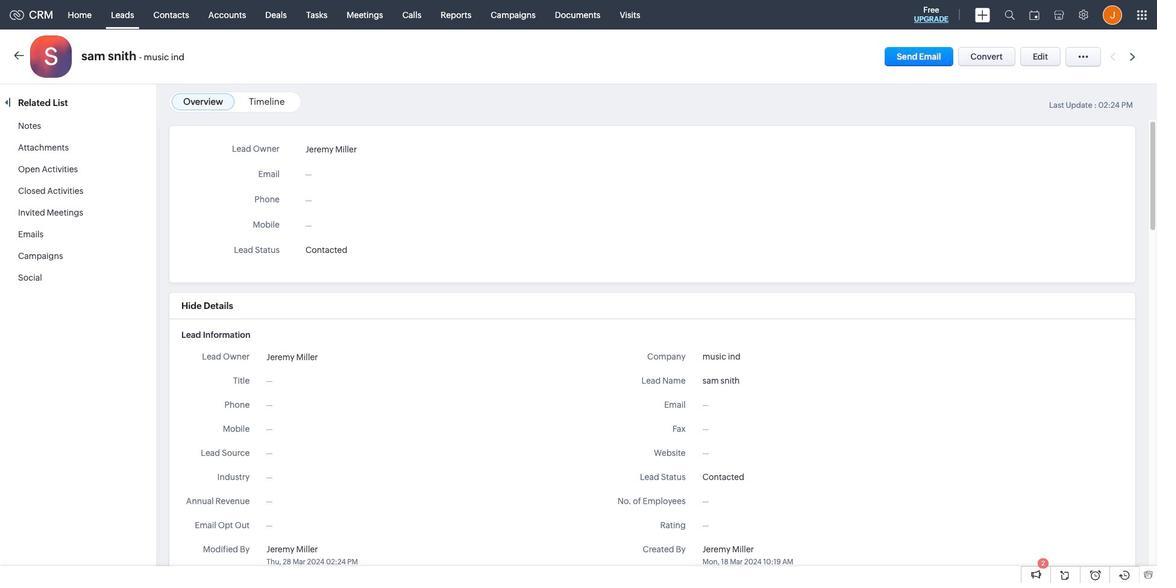 Task type: locate. For each thing, give the bounding box(es) containing it.
create menu image
[[975, 8, 990, 22]]

profile element
[[1096, 0, 1130, 29]]

create menu element
[[968, 0, 998, 29]]



Task type: vqa. For each thing, say whether or not it's contained in the screenshot.
navigation
no



Task type: describe. For each thing, give the bounding box(es) containing it.
profile image
[[1103, 5, 1122, 24]]

search image
[[1005, 10, 1015, 20]]

search element
[[998, 0, 1022, 30]]

calendar image
[[1029, 10, 1040, 20]]

previous record image
[[1110, 53, 1116, 61]]

next record image
[[1130, 53, 1138, 61]]

logo image
[[10, 10, 24, 20]]



